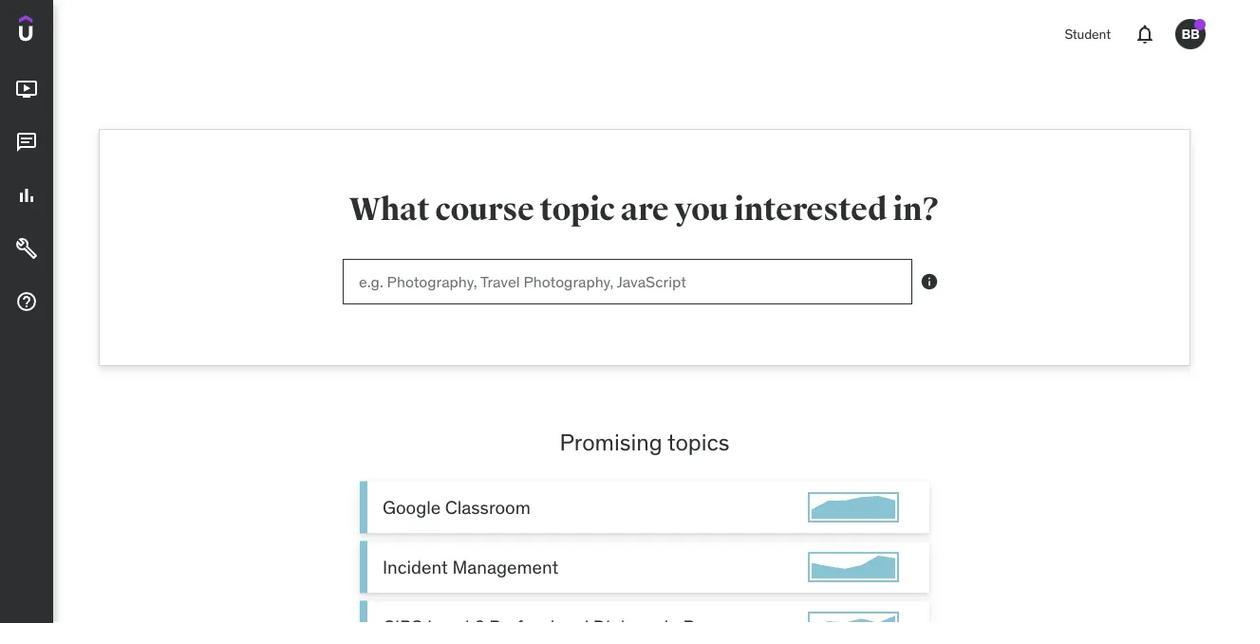 Task type: vqa. For each thing, say whether or not it's contained in the screenshot.
BB
yes



Task type: locate. For each thing, give the bounding box(es) containing it.
classroom
[[445, 496, 531, 519]]

2 vertical spatial medium image
[[15, 237, 38, 260]]

3 interactive chart image from the top
[[812, 616, 895, 624]]

get info image
[[920, 272, 939, 291]]

promising
[[560, 429, 662, 457]]

e.g. Photography, Travel Photography, JavaScript text field
[[343, 259, 912, 305]]

1 vertical spatial interactive chart image
[[812, 556, 895, 579]]

0 vertical spatial medium image
[[15, 78, 38, 101]]

2 medium image from the top
[[15, 184, 38, 207]]

incident management link
[[360, 542, 929, 594]]

topic
[[540, 190, 615, 229]]

medium image
[[15, 78, 38, 101], [15, 184, 38, 207], [15, 237, 38, 260]]

course
[[435, 190, 534, 229]]

interactive chart image for classroom
[[812, 497, 895, 519]]

interactive chart image inside google classroom link
[[812, 497, 895, 519]]

0 vertical spatial interactive chart image
[[812, 497, 895, 519]]

medium image
[[15, 131, 38, 154], [15, 291, 38, 313]]

topics
[[667, 429, 730, 457]]

interactive chart image inside "incident management" link
[[812, 556, 895, 579]]

1 vertical spatial medium image
[[15, 184, 38, 207]]

0 vertical spatial medium image
[[15, 131, 38, 154]]

2 medium image from the top
[[15, 291, 38, 313]]

notifications image
[[1133, 23, 1156, 46]]

2 interactive chart image from the top
[[812, 556, 895, 579]]

1 vertical spatial medium image
[[15, 291, 38, 313]]

2 vertical spatial interactive chart image
[[812, 616, 895, 624]]

google
[[383, 496, 441, 519]]

interactive chart image
[[812, 497, 895, 519], [812, 556, 895, 579], [812, 616, 895, 624]]

interactive chart image for management
[[812, 556, 895, 579]]

interested
[[734, 190, 887, 229]]

1 interactive chart image from the top
[[812, 497, 895, 519]]

google classroom link
[[360, 482, 929, 534]]



Task type: describe. For each thing, give the bounding box(es) containing it.
incident
[[383, 556, 448, 579]]

udemy image
[[19, 15, 105, 48]]

incident management
[[383, 556, 559, 579]]

student link
[[1053, 11, 1122, 57]]

google classroom
[[383, 496, 531, 519]]

3 medium image from the top
[[15, 237, 38, 260]]

student
[[1065, 25, 1111, 42]]

1 medium image from the top
[[15, 131, 38, 154]]

what course topic are you interested in?
[[349, 190, 940, 229]]

management
[[452, 556, 559, 579]]

bb
[[1181, 25, 1200, 42]]

you
[[674, 190, 728, 229]]

what
[[349, 190, 429, 229]]

you have alerts image
[[1194, 19, 1206, 30]]

bb link
[[1168, 11, 1213, 57]]

are
[[620, 190, 669, 229]]

in?
[[893, 190, 940, 229]]

promising topics
[[560, 429, 730, 457]]

1 medium image from the top
[[15, 78, 38, 101]]



